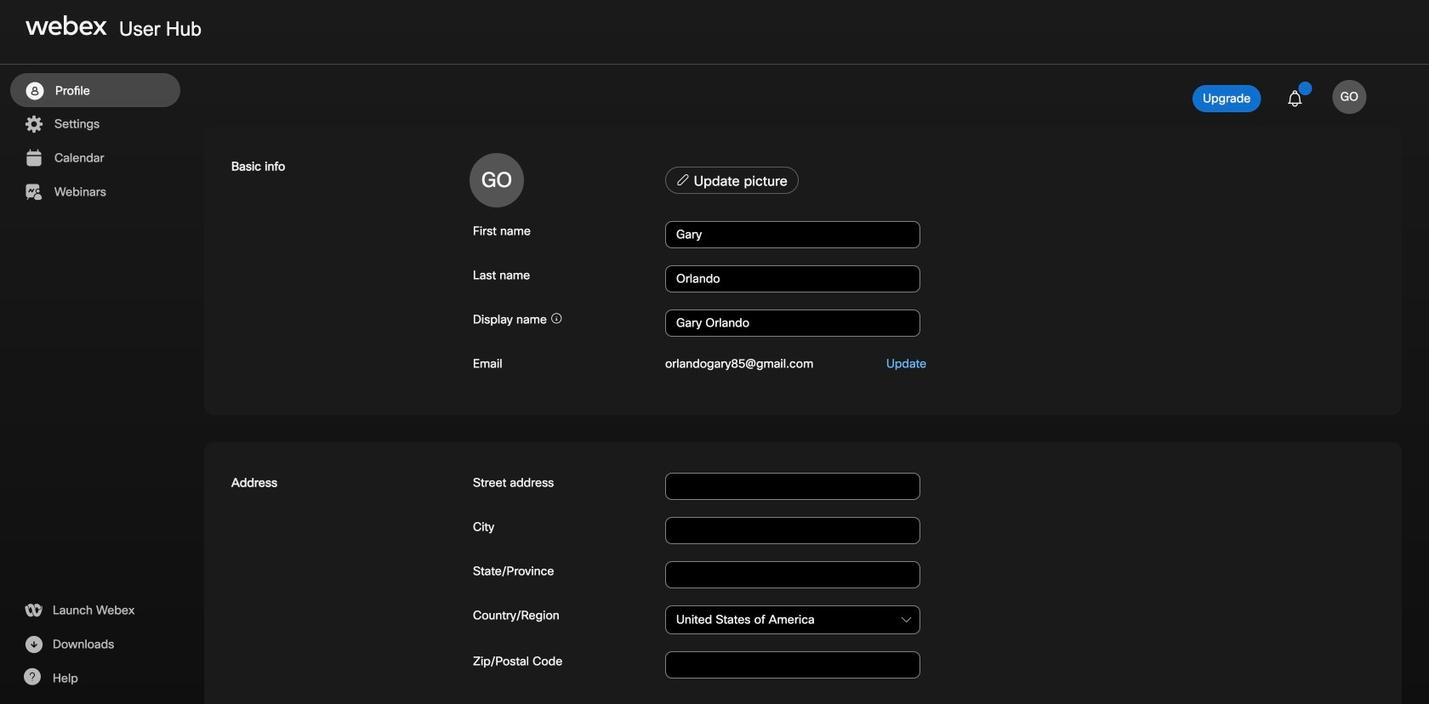 Task type: describe. For each thing, give the bounding box(es) containing it.
mds webinar_filled image
[[23, 182, 44, 202]]

mds content download_filled image
[[23, 635, 44, 655]]

mds meetings_filled image
[[23, 148, 44, 168]]

cisco webex image
[[26, 15, 107, 36]]

mds settings_filled image
[[23, 114, 44, 134]]



Task type: vqa. For each thing, say whether or not it's contained in the screenshot.
mds webinar_filled icon
yes



Task type: locate. For each thing, give the bounding box(es) containing it.
None text field
[[665, 221, 921, 248], [665, 310, 921, 337], [665, 473, 921, 500], [665, 606, 921, 635], [665, 221, 921, 248], [665, 310, 921, 337], [665, 473, 921, 500], [665, 606, 921, 635]]

ng help active image
[[23, 669, 41, 686]]

mds webex helix filled image
[[23, 601, 44, 621]]

None text field
[[665, 265, 921, 293], [665, 517, 921, 544], [665, 562, 921, 589], [665, 652, 921, 679], [665, 265, 921, 293], [665, 517, 921, 544], [665, 562, 921, 589], [665, 652, 921, 679]]

mds edit_bold image
[[676, 173, 690, 187]]

mds people circle_filled image
[[24, 81, 45, 101]]

change profile picture element
[[662, 167, 1375, 199]]



